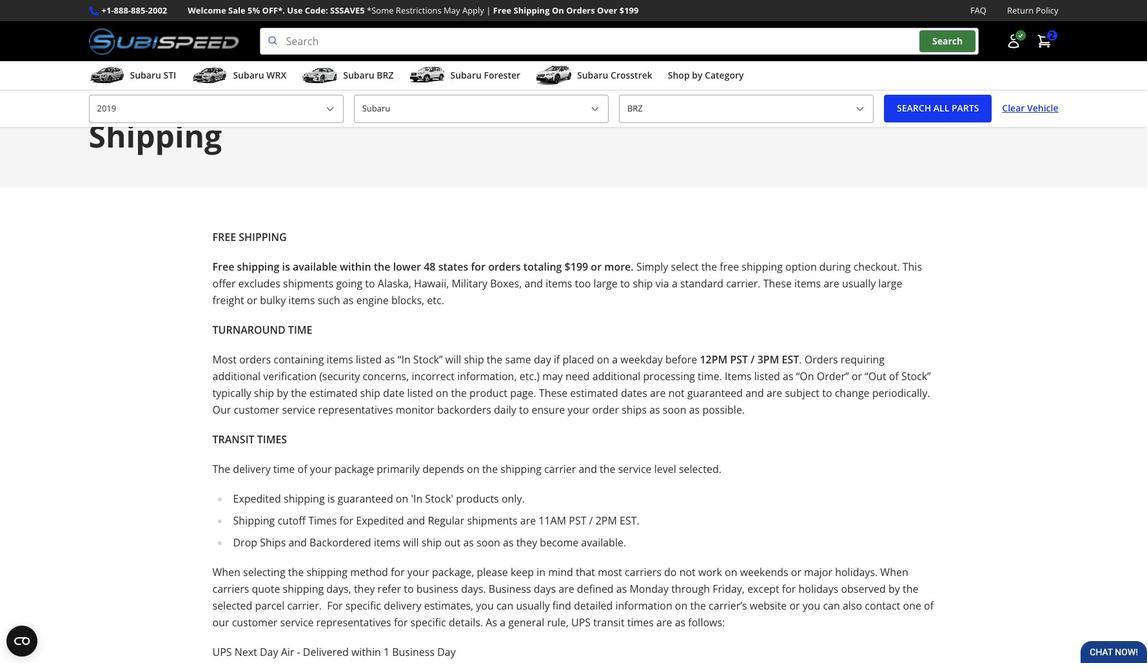 Task type: locate. For each thing, give the bounding box(es) containing it.
1 vertical spatial will
[[403, 536, 419, 550]]

carriers up monday
[[625, 565, 662, 580]]

website
[[750, 599, 787, 613]]

by right shop
[[692, 69, 703, 81]]

or down excludes
[[247, 293, 257, 307]]

additional
[[213, 369, 261, 383], [593, 369, 641, 383]]

days,
[[327, 582, 351, 596]]

may
[[542, 369, 563, 383]]

by
[[692, 69, 703, 81], [277, 386, 288, 400], [889, 582, 900, 596]]

2 vertical spatial listed
[[407, 386, 433, 400]]

stock" up periodically.
[[902, 369, 931, 383]]

subaru for subaru brz
[[343, 69, 374, 81]]

stock" up incorrect
[[413, 352, 443, 367]]

of up periodically.
[[889, 369, 899, 383]]

shipping for shipping
[[89, 115, 222, 156]]

1 horizontal spatial can
[[823, 599, 840, 613]]

listed
[[356, 352, 382, 367], [754, 369, 780, 383], [407, 386, 433, 400]]

day left air
[[260, 645, 278, 659]]

2 vertical spatial a
[[500, 616, 506, 630]]

subaru for subaru wrx
[[233, 69, 264, 81]]

not right do at bottom right
[[680, 565, 696, 580]]

or inside the simply select the free shipping option during checkout. this offer excludes shipments going to alaska, hawaii, military boxes, and items too large to ship via a standard carrier. these items are usually large freight or bulky items such as engine blocks, etc.
[[247, 293, 257, 307]]

as inside the simply select the free shipping option during checkout. this offer excludes shipments going to alaska, hawaii, military boxes, and items too large to ship via a standard carrier. these items are usually large freight or bulky items such as engine blocks, etc.
[[343, 293, 354, 307]]

0 horizontal spatial of
[[298, 462, 307, 476]]

1 vertical spatial shipments
[[467, 514, 518, 528]]

1 horizontal spatial large
[[879, 276, 903, 291]]

by down verification
[[277, 386, 288, 400]]

0 horizontal spatial listed
[[356, 352, 382, 367]]

subaru sti button
[[89, 64, 176, 90]]

0 horizontal spatial pst
[[569, 514, 587, 528]]

service down verification
[[282, 403, 316, 417]]

0 horizontal spatial they
[[354, 582, 375, 596]]

customer inside the when selecting the shipping method for your package, please keep in mind that most carriers do not work on weekends or major holidays. when carriers quote shipping days, they refer to business days. business days are defined as monday through friday, except for holidays observed by the selected parcel carrier.  for specific delivery estimates, you can usually find detailed information on the carrier's website or you can also contact one of our customer service representatives for specific details. as a general rule, ups transit times are as follows:
[[232, 616, 278, 630]]

0 vertical spatial listed
[[356, 352, 382, 367]]

ship up information,
[[464, 352, 484, 367]]

1 vertical spatial by
[[277, 386, 288, 400]]

your inside the when selecting the shipping method for your package, please keep in mind that most carriers do not work on weekends or major holidays. when carriers quote shipping days, they refer to business days. business days are defined as monday through friday, except for holidays observed by the selected parcel carrier.  for specific delivery estimates, you can usually find detailed information on the carrier's website or you can also contact one of our customer service representatives for specific details. as a general rule, ups transit times are as follows:
[[407, 565, 429, 580]]

"out
[[865, 369, 887, 383]]

ship left out
[[422, 536, 442, 550]]

stock'
[[425, 492, 453, 506]]

1 horizontal spatial delivery
[[384, 599, 421, 613]]

except
[[748, 582, 779, 596]]

for right except
[[782, 582, 796, 596]]

1 vertical spatial ups
[[213, 645, 232, 659]]

ship inside the simply select the free shipping option during checkout. this offer excludes shipments going to alaska, hawaii, military boxes, and items too large to ship via a standard carrier. these items are usually large freight or bulky items such as engine blocks, etc.
[[633, 276, 653, 291]]

are down during
[[824, 276, 840, 291]]

2 vertical spatial your
[[407, 565, 429, 580]]

0 vertical spatial business
[[489, 582, 531, 596]]

as
[[343, 293, 354, 307], [384, 352, 395, 367], [783, 369, 794, 383], [650, 403, 660, 417], [689, 403, 700, 417], [463, 536, 474, 550], [503, 536, 514, 550], [616, 582, 627, 596], [675, 616, 686, 630]]

carriers up selected
[[213, 582, 249, 596]]

guaranteed down package
[[338, 492, 393, 506]]

are down processing
[[650, 386, 666, 400]]

/ left the 3pm
[[751, 352, 755, 367]]

1 estimated from the left
[[309, 386, 358, 400]]

by inside . orders requiring additional verification (security concerns, incorrect information, etc.) may need additional processing time. items listed as "on order" or "out of stock" typically ship by the estimated ship date listed on the product page. these estimated dates are not guaranteed and are subject to change periodically. our customer service representatives monitor backorders daily to ensure your order ships as soon as possible.
[[277, 386, 288, 400]]

1 horizontal spatial you
[[803, 599, 821, 613]]

2 vertical spatial by
[[889, 582, 900, 596]]

2 horizontal spatial by
[[889, 582, 900, 596]]

one
[[903, 599, 922, 613]]

a left weekday
[[612, 352, 618, 367]]

shipping down subaru sti
[[89, 115, 222, 156]]

0 horizontal spatial orders
[[566, 5, 595, 16]]

a inside the simply select the free shipping option during checkout. this offer excludes shipments going to alaska, hawaii, military boxes, and items too large to ship via a standard carrier. these items are usually large freight or bulky items such as engine blocks, etc.
[[672, 276, 678, 291]]

2 horizontal spatial listed
[[754, 369, 780, 383]]

delivery down transit times
[[233, 462, 271, 476]]

by inside the when selecting the shipping method for your package, please keep in mind that most carriers do not work on weekends or major holidays. when carriers quote shipping days, they refer to business days. business days are defined as monday through friday, except for holidays observed by the selected parcel carrier.  for specific delivery estimates, you can usually find detailed information on the carrier's website or you can also contact one of our customer service representatives for specific details. as a general rule, ups transit times are as follows:
[[889, 582, 900, 596]]

expedited down time
[[233, 492, 281, 506]]

stock"
[[413, 352, 443, 367], [902, 369, 931, 383]]

to down order" at right
[[822, 386, 832, 400]]

will up incorrect
[[445, 352, 461, 367]]

0 vertical spatial they
[[516, 536, 537, 550]]

subaru inside subaru crosstrek dropdown button
[[577, 69, 608, 81]]

service up -
[[280, 616, 314, 630]]

service inside . orders requiring additional verification (security concerns, incorrect information, etc.) may need additional processing time. items listed as "on order" or "out of stock" typically ship by the estimated ship date listed on the product page. these estimated dates are not guaranteed and are subject to change periodically. our customer service representatives monitor backorders daily to ensure your order ships as soon as possible.
[[282, 403, 316, 417]]

1 when from the left
[[213, 565, 240, 580]]

need
[[566, 369, 590, 383]]

estimated down (security on the bottom of page
[[309, 386, 358, 400]]

subaru wrx
[[233, 69, 287, 81]]

refer
[[378, 582, 401, 596]]

these inside the simply select the free shipping option during checkout. this offer excludes shipments going to alaska, hawaii, military boxes, and items too large to ship via a standard carrier. these items are usually large freight or bulky items such as engine blocks, etc.
[[763, 276, 792, 291]]

2 subaru from the left
[[233, 69, 264, 81]]

0 horizontal spatial large
[[594, 276, 618, 291]]

0 vertical spatial expedited
[[233, 492, 281, 506]]

0 horizontal spatial shipping
[[89, 115, 222, 156]]

2 can from the left
[[823, 599, 840, 613]]

rule,
[[547, 616, 569, 630]]

est
[[782, 352, 799, 367]]

0 horizontal spatial guaranteed
[[338, 492, 393, 506]]

0 vertical spatial by
[[692, 69, 703, 81]]

1 horizontal spatial shipments
[[467, 514, 518, 528]]

2 horizontal spatial of
[[924, 599, 934, 613]]

boxes,
[[490, 276, 522, 291]]

times
[[627, 616, 654, 630]]

1 vertical spatial not
[[680, 565, 696, 580]]

times
[[257, 432, 287, 447]]

0 vertical spatial orders
[[488, 260, 521, 274]]

turnaround time
[[213, 323, 312, 337]]

1 subaru from the left
[[130, 69, 161, 81]]

0 horizontal spatial by
[[277, 386, 288, 400]]

2 day from the left
[[437, 645, 456, 659]]

select model image
[[855, 104, 866, 114]]

1 horizontal spatial expedited
[[356, 514, 404, 528]]

day
[[260, 645, 278, 659], [437, 645, 456, 659]]

3 subaru from the left
[[343, 69, 374, 81]]

are right times
[[657, 616, 672, 630]]

service
[[282, 403, 316, 417], [618, 462, 652, 476], [280, 616, 314, 630]]

service left level
[[618, 462, 652, 476]]

1 vertical spatial they
[[354, 582, 375, 596]]

a inside the when selecting the shipping method for your package, please keep in mind that most carriers do not work on weekends or major holidays. when carriers quote shipping days, they refer to business days. business days are defined as monday through friday, except for holidays observed by the selected parcel carrier.  for specific delivery estimates, you can usually find detailed information on the carrier's website or you can also contact one of our customer service representatives for specific details. as a general rule, ups transit times are as follows:
[[500, 616, 506, 630]]

do
[[664, 565, 677, 580]]

hawaii,
[[414, 276, 449, 291]]

1 vertical spatial free
[[213, 260, 234, 274]]

0 vertical spatial $199
[[620, 5, 639, 16]]

1 horizontal spatial shipping
[[233, 514, 275, 528]]

listed up monitor
[[407, 386, 433, 400]]

time
[[288, 323, 312, 337]]

0 vertical spatial ups
[[571, 616, 591, 630]]

expedited
[[233, 492, 281, 506], [356, 514, 404, 528]]

shipping for shipping cutoff times for expedited and regular shipments are 11am pst / 2pm est.
[[233, 514, 275, 528]]

shipping up carrier.
[[742, 260, 783, 274]]

open widget image
[[6, 626, 37, 657]]

1 horizontal spatial stock"
[[902, 369, 931, 383]]

1 horizontal spatial your
[[407, 565, 429, 580]]

-
[[297, 645, 300, 659]]

1 you from the left
[[476, 599, 494, 613]]

the up information,
[[487, 352, 503, 367]]

1 horizontal spatial by
[[692, 69, 703, 81]]

the up products in the left of the page
[[482, 462, 498, 476]]

to down page.
[[519, 403, 529, 417]]

or inside . orders requiring additional verification (security concerns, incorrect information, etc.) may need additional processing time. items listed as "on order" or "out of stock" typically ship by the estimated ship date listed on the product page. these estimated dates are not guaranteed and are subject to change periodically. our customer service representatives monitor backorders daily to ensure your order ships as soon as possible.
[[852, 369, 862, 383]]

0 vertical spatial service
[[282, 403, 316, 417]]

your left package
[[310, 462, 332, 476]]

possible.
[[703, 403, 745, 417]]

1 horizontal spatial when
[[881, 565, 909, 580]]

0 vertical spatial soon
[[663, 403, 687, 417]]

subispeed logo image
[[89, 28, 239, 55]]

concerns,
[[363, 369, 409, 383]]

1 vertical spatial expedited
[[356, 514, 404, 528]]

select
[[671, 260, 699, 274]]

are left 11am
[[520, 514, 536, 528]]

search input field
[[260, 28, 979, 55]]

1 horizontal spatial a
[[612, 352, 618, 367]]

$199 up too
[[565, 260, 588, 274]]

listed down the 3pm
[[754, 369, 780, 383]]

2 large from the left
[[879, 276, 903, 291]]

large down the checkout. at top right
[[879, 276, 903, 291]]

2 horizontal spatial your
[[568, 403, 590, 417]]

etc.)
[[520, 369, 540, 383]]

search all parts button
[[884, 95, 992, 123]]

as down going at left top
[[343, 293, 354, 307]]

they down method
[[354, 582, 375, 596]]

0 vertical spatial of
[[889, 369, 899, 383]]

large down more.
[[594, 276, 618, 291]]

and down items
[[746, 386, 764, 400]]

0 vertical spatial representatives
[[318, 403, 393, 417]]

of right time
[[298, 462, 307, 476]]

0 horizontal spatial shipments
[[283, 276, 334, 291]]

subaru for subaru sti
[[130, 69, 161, 81]]

ship
[[633, 276, 653, 291], [464, 352, 484, 367], [254, 386, 274, 400], [360, 386, 380, 400], [422, 536, 442, 550]]

0 vertical spatial specific
[[346, 599, 381, 613]]

subaru left brz
[[343, 69, 374, 81]]

pst right 11am
[[569, 514, 587, 528]]

these down may
[[539, 386, 568, 400]]

usually down the checkout. at top right
[[842, 276, 876, 291]]

guaranteed inside . orders requiring additional verification (security concerns, incorrect information, etc.) may need additional processing time. items listed as "on order" or "out of stock" typically ship by the estimated ship date listed on the product page. these estimated dates are not guaranteed and are subject to change periodically. our customer service representatives monitor backorders daily to ensure your order ships as soon as possible.
[[687, 386, 743, 400]]

of
[[889, 369, 899, 383], [298, 462, 307, 476], [924, 599, 934, 613]]

orders up boxes,
[[488, 260, 521, 274]]

business inside the when selecting the shipping method for your package, please keep in mind that most carriers do not work on weekends or major holidays. when carriers quote shipping days, they refer to business days. business days are defined as monday through friday, except for holidays observed by the selected parcel carrier.  for specific delivery estimates, you can usually find detailed information on the carrier's website or you can also contact one of our customer service representatives for specific details. as a general rule, ups transit times are as follows:
[[489, 582, 531, 596]]

method
[[350, 565, 388, 580]]

0 horizontal spatial soon
[[477, 536, 500, 550]]

ensure
[[532, 403, 565, 417]]

items left such
[[289, 293, 315, 307]]

representatives down for
[[316, 616, 391, 630]]

1 vertical spatial these
[[539, 386, 568, 400]]

1 vertical spatial a
[[612, 352, 618, 367]]

subaru inside subaru wrx 'dropdown button'
[[233, 69, 264, 81]]

0 vertical spatial shipments
[[283, 276, 334, 291]]

these inside . orders requiring additional verification (security concerns, incorrect information, etc.) may need additional processing time. items listed as "on order" or "out of stock" typically ship by the estimated ship date listed on the product page. these estimated dates are not guaranteed and are subject to change periodically. our customer service representatives monitor backorders daily to ensure your order ships as soon as possible.
[[539, 386, 568, 400]]

shipments down products in the left of the page
[[467, 514, 518, 528]]

1 horizontal spatial soon
[[663, 403, 687, 417]]

1 can from the left
[[497, 599, 514, 613]]

1 horizontal spatial business
[[489, 582, 531, 596]]

carrier's
[[709, 599, 747, 613]]

days
[[534, 582, 556, 596]]

customer down typically
[[234, 403, 279, 417]]

0 horizontal spatial ups
[[213, 645, 232, 659]]

customer down parcel
[[232, 616, 278, 630]]

0 horizontal spatial estimated
[[309, 386, 358, 400]]

these down the option
[[763, 276, 792, 291]]

select year image
[[325, 104, 335, 114]]

business
[[416, 582, 459, 596]]

subaru inside "subaru brz" dropdown button
[[343, 69, 374, 81]]

+1-888-885-2002 link
[[102, 4, 167, 17]]

1 horizontal spatial these
[[763, 276, 792, 291]]

the down verification
[[291, 386, 307, 400]]

listed up concerns,
[[356, 352, 382, 367]]

to
[[365, 276, 375, 291], [620, 276, 630, 291], [822, 386, 832, 400], [519, 403, 529, 417], [404, 582, 414, 596]]

1 horizontal spatial pst
[[730, 352, 748, 367]]

holidays
[[799, 582, 839, 596]]

can left also
[[823, 599, 840, 613]]

1 vertical spatial representatives
[[316, 616, 391, 630]]

+1-
[[102, 5, 114, 16]]

subaru left wrx
[[233, 69, 264, 81]]

sti
[[163, 69, 176, 81]]

1 vertical spatial delivery
[[384, 599, 421, 613]]

if
[[554, 352, 560, 367]]

1 vertical spatial pst
[[569, 514, 587, 528]]

0 vertical spatial free
[[493, 5, 512, 16]]

free right |
[[493, 5, 512, 16]]

0 vertical spatial will
[[445, 352, 461, 367]]

more.
[[604, 260, 634, 274]]

1 vertical spatial orders
[[805, 352, 838, 367]]

1 horizontal spatial free
[[493, 5, 512, 16]]

pst up items
[[730, 352, 748, 367]]

for up refer
[[391, 565, 405, 580]]

1 vertical spatial specific
[[411, 616, 446, 630]]

0 horizontal spatial your
[[310, 462, 332, 476]]

0 vertical spatial these
[[763, 276, 792, 291]]

return
[[1007, 5, 1034, 16]]

orders
[[488, 260, 521, 274], [239, 352, 271, 367]]

1 horizontal spatial ups
[[571, 616, 591, 630]]

observed
[[841, 582, 886, 596]]

/
[[751, 352, 755, 367], [589, 514, 593, 528]]

1 vertical spatial shipping
[[89, 115, 222, 156]]

1 vertical spatial service
[[618, 462, 652, 476]]

0 horizontal spatial is
[[282, 260, 290, 274]]

of right the one in the bottom right of the page
[[924, 599, 934, 613]]

1 horizontal spatial /
[[751, 352, 755, 367]]

carrier.
[[726, 276, 761, 291]]

you
[[476, 599, 494, 613], [803, 599, 821, 613]]

subaru left sti
[[130, 69, 161, 81]]

when up selected
[[213, 565, 240, 580]]

on
[[597, 352, 610, 367], [436, 386, 448, 400], [467, 462, 480, 476], [396, 492, 408, 506], [725, 565, 737, 580], [675, 599, 688, 613]]

our
[[213, 616, 229, 630]]

ship down the simply
[[633, 276, 653, 291]]

as left possible.
[[689, 403, 700, 417]]

usually inside the simply select the free shipping option during checkout. this offer excludes shipments going to alaska, hawaii, military boxes, and items too large to ship via a standard carrier. these items are usually large freight or bulky items such as engine blocks, etc.
[[842, 276, 876, 291]]

search
[[933, 35, 963, 47]]

2 horizontal spatial a
[[672, 276, 678, 291]]

representatives down (security on the bottom of page
[[318, 403, 393, 417]]

Select Model button
[[619, 95, 874, 123]]

and down cutoff
[[289, 536, 307, 550]]

4 subaru from the left
[[450, 69, 482, 81]]

0 vertical spatial /
[[751, 352, 755, 367]]

0 horizontal spatial free
[[213, 260, 234, 274]]

1 vertical spatial carriers
[[213, 582, 249, 596]]

2 vertical spatial of
[[924, 599, 934, 613]]

checkout.
[[854, 260, 900, 274]]

subaru inside subaru sti dropdown button
[[130, 69, 161, 81]]

orders inside . orders requiring additional verification (security concerns, incorrect information, etc.) may need additional processing time. items listed as "on order" or "out of stock" typically ship by the estimated ship date listed on the product page. these estimated dates are not guaranteed and are subject to change periodically. our customer service representatives monitor backorders daily to ensure your order ships as soon as possible.
[[805, 352, 838, 367]]

subaru inside subaru forester "dropdown button"
[[450, 69, 482, 81]]

selecting
[[243, 565, 285, 580]]

order"
[[817, 369, 849, 383]]

are inside the simply select the free shipping option during checkout. this offer excludes shipments going to alaska, hawaii, military boxes, and items too large to ship via a standard carrier. these items are usually large freight or bulky items such as engine blocks, etc.
[[824, 276, 840, 291]]

1 day from the left
[[260, 645, 278, 659]]

1 vertical spatial your
[[310, 462, 332, 476]]

1 horizontal spatial additional
[[593, 369, 641, 383]]

simply select the free shipping option during checkout. this offer excludes shipments going to alaska, hawaii, military boxes, and items too large to ship via a standard carrier. these items are usually large freight or bulky items such as engine blocks, etc.
[[213, 260, 922, 307]]

estimated up order
[[570, 386, 618, 400]]

0 horizontal spatial carriers
[[213, 582, 249, 596]]

ups down detailed
[[571, 616, 591, 630]]

by up contact
[[889, 582, 900, 596]]

verification
[[263, 369, 317, 383]]

your left order
[[568, 403, 590, 417]]

5 subaru from the left
[[577, 69, 608, 81]]

2 estimated from the left
[[570, 386, 618, 400]]

these
[[763, 276, 792, 291], [539, 386, 568, 400]]

is left available
[[282, 260, 290, 274]]

a subaru sti thumbnail image image
[[89, 66, 125, 85]]

1 horizontal spatial usually
[[842, 276, 876, 291]]

orders
[[566, 5, 595, 16], [805, 352, 838, 367]]

is
[[282, 260, 290, 274], [327, 492, 335, 506]]

too
[[575, 276, 591, 291]]

expedited down the expedited shipping is guaranteed on 'in stock' products only.
[[356, 514, 404, 528]]

1 horizontal spatial orders
[[805, 352, 838, 367]]

$199 right over
[[620, 5, 639, 16]]

free
[[720, 260, 739, 274]]

are
[[824, 276, 840, 291], [650, 386, 666, 400], [767, 386, 782, 400], [520, 514, 536, 528], [559, 582, 574, 596], [657, 616, 672, 630]]

and
[[525, 276, 543, 291], [746, 386, 764, 400], [579, 462, 597, 476], [407, 514, 425, 528], [289, 536, 307, 550]]

crosstrek
[[611, 69, 653, 81]]

1 horizontal spatial $199
[[620, 5, 639, 16]]

page.
[[510, 386, 536, 400]]

shipping up drop
[[233, 514, 275, 528]]

2 additional from the left
[[593, 369, 641, 383]]

you down holidays
[[803, 599, 821, 613]]

1 horizontal spatial of
[[889, 369, 899, 383]]

(security
[[319, 369, 360, 383]]

0 vertical spatial pst
[[730, 352, 748, 367]]

0 horizontal spatial you
[[476, 599, 494, 613]]

ups left next
[[213, 645, 232, 659]]

and inside the simply select the free shipping option during checkout. this offer excludes shipments going to alaska, hawaii, military boxes, and items too large to ship via a standard carrier. these items are usually large freight or bulky items such as engine blocks, etc.
[[525, 276, 543, 291]]

your up business
[[407, 565, 429, 580]]

welcome
[[188, 5, 226, 16]]

0 horizontal spatial stock"
[[413, 352, 443, 367]]

simply
[[636, 260, 668, 274]]

the down through
[[690, 599, 706, 613]]

shipping cutoff times for expedited and regular shipments are 11am pst / 2pm est.
[[233, 514, 640, 528]]

0 vertical spatial guaranteed
[[687, 386, 743, 400]]

Select Year button
[[89, 95, 344, 123]]

to right refer
[[404, 582, 414, 596]]

0 vertical spatial your
[[568, 403, 590, 417]]

as left "in
[[384, 352, 395, 367]]

soon
[[663, 403, 687, 417], [477, 536, 500, 550]]

the right selecting
[[288, 565, 304, 580]]

shipping left days,
[[283, 582, 324, 596]]

selected.
[[679, 462, 722, 476]]

is up times
[[327, 492, 335, 506]]

guaranteed
[[687, 386, 743, 400], [338, 492, 393, 506]]

states
[[438, 260, 468, 274]]

as down 'est'
[[783, 369, 794, 383]]



Task type: vqa. For each thing, say whether or not it's contained in the screenshot.
backorders at bottom left
yes



Task type: describe. For each thing, give the bounding box(es) containing it.
. orders requiring additional verification (security concerns, incorrect information, etc.) may need additional processing time. items listed as "on order" or "out of stock" typically ship by the estimated ship date listed on the product page. these estimated dates are not guaranteed and are subject to change periodically. our customer service representatives monitor backorders daily to ensure your order ships as soon as possible.
[[213, 352, 931, 417]]

cutoff
[[278, 514, 306, 528]]

a subaru forester thumbnail image image
[[409, 66, 445, 85]]

on left 'in on the bottom left of page
[[396, 492, 408, 506]]

stock" inside . orders requiring additional verification (security concerns, incorrect information, etc.) may need additional processing time. items listed as "on order" or "out of stock" typically ship by the estimated ship date listed on the product page. these estimated dates are not guaranteed and are subject to change periodically. our customer service representatives monitor backorders daily to ensure your order ships as soon as possible.
[[902, 369, 931, 383]]

representatives inside . orders requiring additional verification (security concerns, incorrect information, etc.) may need additional processing time. items listed as "on order" or "out of stock" typically ship by the estimated ship date listed on the product page. these estimated dates are not guaranteed and are subject to change periodically. our customer service representatives monitor backorders daily to ensure your order ships as soon as possible.
[[318, 403, 393, 417]]

on up friday,
[[725, 565, 737, 580]]

ship down verification
[[254, 386, 274, 400]]

time
[[273, 462, 295, 476]]

processing
[[643, 369, 695, 383]]

as up keep
[[503, 536, 514, 550]]

brz
[[377, 69, 394, 81]]

find
[[553, 599, 571, 613]]

return policy
[[1007, 5, 1059, 16]]

available
[[293, 260, 337, 274]]

0 vertical spatial delivery
[[233, 462, 271, 476]]

est.
[[620, 514, 640, 528]]

on right placed on the bottom of page
[[597, 352, 610, 367]]

not inside the when selecting the shipping method for your package, please keep in mind that most carriers do not work on weekends or major holidays. when carriers quote shipping days, they refer to business days. business days are defined as monday through friday, except for holidays observed by the selected parcel carrier.  for specific delivery estimates, you can usually find detailed information on the carrier's website or you can also contact one of our customer service representatives for specific details. as a general rule, ups transit times are as follows:
[[680, 565, 696, 580]]

subaru for subaru crosstrek
[[577, 69, 608, 81]]

free shipping is available within the lower 48 states for orders totaling $199 or more.
[[213, 260, 634, 274]]

1 vertical spatial soon
[[477, 536, 500, 550]]

parts
[[952, 102, 979, 114]]

0 horizontal spatial /
[[589, 514, 593, 528]]

as
[[486, 616, 497, 630]]

drop
[[233, 536, 257, 550]]

subaru brz button
[[302, 64, 394, 90]]

turnaround
[[213, 323, 286, 337]]

forester
[[484, 69, 520, 81]]

clear
[[1002, 102, 1025, 114]]

the up backorders
[[451, 386, 467, 400]]

1 vertical spatial $199
[[565, 260, 588, 274]]

information,
[[457, 369, 517, 383]]

customer inside . orders requiring additional verification (security concerns, incorrect information, etc.) may need additional processing time. items listed as "on order" or "out of stock" typically ship by the estimated ship date listed on the product page. these estimated dates are not guaranteed and are subject to change periodically. our customer service representatives monitor backorders daily to ensure your order ships as soon as possible.
[[234, 403, 279, 417]]

Select Make button
[[354, 95, 609, 123]]

primarily
[[377, 462, 420, 476]]

"in
[[398, 352, 411, 367]]

1 horizontal spatial specific
[[411, 616, 446, 630]]

order
[[592, 403, 619, 417]]

button image
[[1006, 34, 1021, 49]]

off*.
[[262, 5, 285, 16]]

a subaru brz thumbnail image image
[[302, 66, 338, 85]]

to down more.
[[620, 276, 630, 291]]

etc.
[[427, 293, 444, 307]]

by inside dropdown button
[[692, 69, 703, 81]]

1 vertical spatial business
[[392, 645, 435, 659]]

military
[[452, 276, 488, 291]]

1 large from the left
[[594, 276, 618, 291]]

0 vertical spatial within
[[340, 260, 371, 274]]

all
[[934, 102, 950, 114]]

as right out
[[463, 536, 474, 550]]

as right ships
[[650, 403, 660, 417]]

detailed
[[574, 599, 613, 613]]

shop by category
[[668, 69, 744, 81]]

as down 'most'
[[616, 582, 627, 596]]

delivered
[[303, 645, 349, 659]]

containing
[[274, 352, 324, 367]]

use
[[287, 5, 303, 16]]

most
[[213, 352, 237, 367]]

transit
[[213, 432, 254, 447]]

of inside . orders requiring additional verification (security concerns, incorrect information, etc.) may need additional processing time. items listed as "on order" or "out of stock" typically ship by the estimated ship date listed on the product page. these estimated dates are not guaranteed and are subject to change periodically. our customer service representatives monitor backorders daily to ensure your order ships as soon as possible.
[[889, 369, 899, 383]]

bulky
[[260, 293, 286, 307]]

of inside the when selecting the shipping method for your package, please keep in mind that most carriers do not work on weekends or major holidays. when carriers quote shipping days, they refer to business days. business days are defined as monday through friday, except for holidays observed by the selected parcel carrier.  for specific delivery estimates, you can usually find detailed information on the carrier's website or you can also contact one of our customer service representatives for specific details. as a general rule, ups transit times are as follows:
[[924, 599, 934, 613]]

for
[[327, 599, 343, 613]]

general
[[508, 616, 544, 630]]

service inside the when selecting the shipping method for your package, please keep in mind that most carriers do not work on weekends or major holidays. when carriers quote shipping days, they refer to business days. business days are defined as monday through friday, except for holidays observed by the selected parcel carrier.  for specific delivery estimates, you can usually find detailed information on the carrier's website or you can also contact one of our customer service representatives for specific details. as a general rule, ups transit times are as follows:
[[280, 616, 314, 630]]

1 vertical spatial of
[[298, 462, 307, 476]]

information
[[616, 599, 672, 613]]

category
[[705, 69, 744, 81]]

a subaru wrx thumbnail image image
[[192, 66, 228, 85]]

for up backordered
[[340, 514, 353, 528]]

1 horizontal spatial they
[[516, 536, 537, 550]]

1 vertical spatial within
[[351, 645, 381, 659]]

1 vertical spatial guaranteed
[[338, 492, 393, 506]]

going
[[336, 276, 363, 291]]

"on
[[796, 369, 814, 383]]

shipping up excludes
[[237, 260, 279, 274]]

depends
[[423, 462, 464, 476]]

placed
[[563, 352, 594, 367]]

for down refer
[[394, 616, 408, 630]]

.
[[799, 352, 802, 367]]

on inside . orders requiring additional verification (security concerns, incorrect information, etc.) may need additional processing time. items listed as "on order" or "out of stock" typically ship by the estimated ship date listed on the product page. these estimated dates are not guaranteed and are subject to change periodically. our customer service representatives monitor backorders daily to ensure your order ships as soon as possible.
[[436, 386, 448, 400]]

they inside the when selecting the shipping method for your package, please keep in mind that most carriers do not work on weekends or major holidays. when carriers quote shipping days, they refer to business days. business days are defined as monday through friday, except for holidays observed by the selected parcel carrier.  for specific delivery estimates, you can usually find detailed information on the carrier's website or you can also contact one of our customer service representatives for specific details. as a general rule, ups transit times are as follows:
[[354, 582, 375, 596]]

items down the option
[[795, 276, 821, 291]]

subaru sti
[[130, 69, 176, 81]]

items down totaling
[[546, 276, 572, 291]]

|
[[486, 5, 491, 16]]

subaru for subaru forester
[[450, 69, 482, 81]]

and inside . orders requiring additional verification (security concerns, incorrect information, etc.) may need additional processing time. items listed as "on order" or "out of stock" typically ship by the estimated ship date listed on the product page. these estimated dates are not guaranteed and are subject to change periodically. our customer service representatives monitor backorders daily to ensure your order ships as soon as possible.
[[746, 386, 764, 400]]

soon inside . orders requiring additional verification (security concerns, incorrect information, etc.) may need additional processing time. items listed as "on order" or "out of stock" typically ship by the estimated ship date listed on the product page. these estimated dates are not guaranteed and are subject to change periodically. our customer service representatives monitor backorders daily to ensure your order ships as soon as possible.
[[663, 403, 687, 417]]

wrx
[[267, 69, 287, 81]]

2 when from the left
[[881, 565, 909, 580]]

1 additional from the left
[[213, 369, 261, 383]]

subject
[[785, 386, 820, 400]]

1 vertical spatial listed
[[754, 369, 780, 383]]

or right 'website'
[[790, 599, 800, 613]]

carrier
[[544, 462, 576, 476]]

ship down concerns,
[[360, 386, 380, 400]]

0 horizontal spatial specific
[[346, 599, 381, 613]]

shipping inside the simply select the free shipping option during checkout. this offer excludes shipments going to alaska, hawaii, military boxes, and items too large to ship via a standard carrier. these items are usually large freight or bulky items such as engine blocks, etc.
[[742, 260, 783, 274]]

may
[[444, 5, 460, 16]]

details.
[[449, 616, 483, 630]]

requiring
[[841, 352, 885, 367]]

policy
[[1036, 5, 1059, 16]]

representatives inside the when selecting the shipping method for your package, please keep in mind that most carriers do not work on weekends or major holidays. when carriers quote shipping days, they refer to business days. business days are defined as monday through friday, except for holidays observed by the selected parcel carrier.  for specific delivery estimates, you can usually find detailed information on the carrier's website or you can also contact one of our customer service representatives for specific details. as a general rule, ups transit times are as follows:
[[316, 616, 391, 630]]

the up alaska,
[[374, 260, 390, 274]]

on down through
[[675, 599, 688, 613]]

usually inside the when selecting the shipping method for your package, please keep in mind that most carriers do not work on weekends or major holidays. when carriers quote shipping days, they refer to business days. business days are defined as monday through friday, except for holidays observed by the selected parcel carrier.  for specific delivery estimates, you can usually find detailed information on the carrier's website or you can also contact one of our customer service representatives for specific details. as a general rule, ups transit times are as follows:
[[516, 599, 550, 613]]

your inside . orders requiring additional verification (security concerns, incorrect information, etc.) may need additional processing time. items listed as "on order" or "out of stock" typically ship by the estimated ship date listed on the product page. these estimated dates are not guaranteed and are subject to change periodically. our customer service representatives monitor backorders daily to ensure your order ships as soon as possible.
[[568, 403, 590, 417]]

the inside the simply select the free shipping option during checkout. this offer excludes shipments going to alaska, hawaii, military boxes, and items too large to ship via a standard carrier. these items are usually large freight or bulky items such as engine blocks, etc.
[[701, 260, 717, 274]]

*some
[[367, 5, 394, 16]]

0 horizontal spatial expedited
[[233, 492, 281, 506]]

is for available
[[282, 260, 290, 274]]

1 horizontal spatial listed
[[407, 386, 433, 400]]

ships
[[622, 403, 647, 417]]

a subaru crosstrek thumbnail image image
[[536, 66, 572, 85]]

backorders
[[437, 403, 491, 417]]

items up (security on the bottom of page
[[327, 352, 353, 367]]

the up the one in the bottom right of the page
[[903, 582, 919, 596]]

shop
[[668, 69, 690, 81]]

select make image
[[590, 104, 600, 114]]

available. ​
[[581, 536, 629, 550]]

transit
[[594, 616, 625, 630]]

are up find on the bottom left of the page
[[559, 582, 574, 596]]

delivery inside the when selecting the shipping method for your package, please keep in mind that most carriers do not work on weekends or major holidays. when carriers quote shipping days, they refer to business days. business days are defined as monday through friday, except for holidays observed by the selected parcel carrier.  for specific delivery estimates, you can usually find detailed information on the carrier's website or you can also contact one of our customer service representatives for specific details. as a general rule, ups transit times are as follows:
[[384, 599, 421, 613]]

subaru wrx button
[[192, 64, 287, 90]]

not inside . orders requiring additional verification (security concerns, incorrect information, etc.) may need additional processing time. items listed as "on order" or "out of stock" typically ship by the estimated ship date listed on the product page. these estimated dates are not guaranteed and are subject to change periodically. our customer service representatives monitor backorders daily to ensure your order ships as soon as possible.
[[669, 386, 685, 400]]

885-
[[131, 5, 148, 16]]

contact
[[865, 599, 901, 613]]

search button
[[920, 31, 976, 52]]

engine
[[356, 293, 389, 307]]

package
[[335, 462, 374, 476]]

shipments inside the simply select the free shipping option during checkout. this offer excludes shipments going to alaska, hawaii, military boxes, and items too large to ship via a standard carrier. these items are usually large freight or bulky items such as engine blocks, etc.
[[283, 276, 334, 291]]

clear vehicle
[[1002, 102, 1059, 114]]

0 horizontal spatial orders
[[239, 352, 271, 367]]

this
[[903, 260, 922, 274]]

defined
[[577, 582, 614, 596]]

ups inside the when selecting the shipping method for your package, please keep in mind that most carriers do not work on weekends or major holidays. when carriers quote shipping days, they refer to business days. business days are defined as monday through friday, except for holidays observed by the selected parcel carrier.  for specific delivery estimates, you can usually find detailed information on the carrier's website or you can also contact one of our customer service representatives for specific details. as a general rule, ups transit times are as follows:
[[571, 616, 591, 630]]

freight
[[213, 293, 244, 307]]

products
[[456, 492, 499, 506]]

for up military
[[471, 260, 486, 274]]

shipping up only. at the bottom of page
[[501, 462, 542, 476]]

on right "depends"
[[467, 462, 480, 476]]

standard
[[680, 276, 724, 291]]

2 you from the left
[[803, 599, 821, 613]]

0 vertical spatial carriers
[[625, 565, 662, 580]]

quote
[[252, 582, 280, 596]]

is for guaranteed
[[327, 492, 335, 506]]

0 vertical spatial orders
[[566, 5, 595, 16]]

and right carrier at the bottom of page
[[579, 462, 597, 476]]

or left major
[[791, 565, 802, 580]]

shipping up days,
[[307, 565, 348, 580]]

are left the subject
[[767, 386, 782, 400]]

and down 'in on the bottom left of page
[[407, 514, 425, 528]]

time.
[[698, 369, 722, 383]]

option
[[786, 260, 817, 274]]

items up method
[[374, 536, 400, 550]]

sale
[[228, 5, 246, 16]]

or up too
[[591, 260, 602, 274]]

in
[[537, 565, 546, 580]]

to up engine
[[365, 276, 375, 291]]

weekday
[[621, 352, 663, 367]]

0 vertical spatial shipping
[[514, 5, 550, 16]]

welcome sale 5% off*. use code: sssave5
[[188, 5, 365, 16]]

the right carrier at the bottom of page
[[600, 462, 616, 476]]

to inside the when selecting the shipping method for your package, please keep in mind that most carriers do not work on weekends or major holidays. when carriers quote shipping days, they refer to business days. business days are defined as monday through friday, except for holidays observed by the selected parcel carrier.  for specific delivery estimates, you can usually find detailed information on the carrier's website or you can also contact one of our customer service representatives for specific details. as a general rule, ups transit times are as follows:
[[404, 582, 414, 596]]

regular
[[428, 514, 465, 528]]

weekends
[[740, 565, 789, 580]]

such
[[318, 293, 340, 307]]

shipping up cutoff
[[284, 492, 325, 506]]

as left follows:
[[675, 616, 686, 630]]

apply
[[462, 5, 484, 16]]



